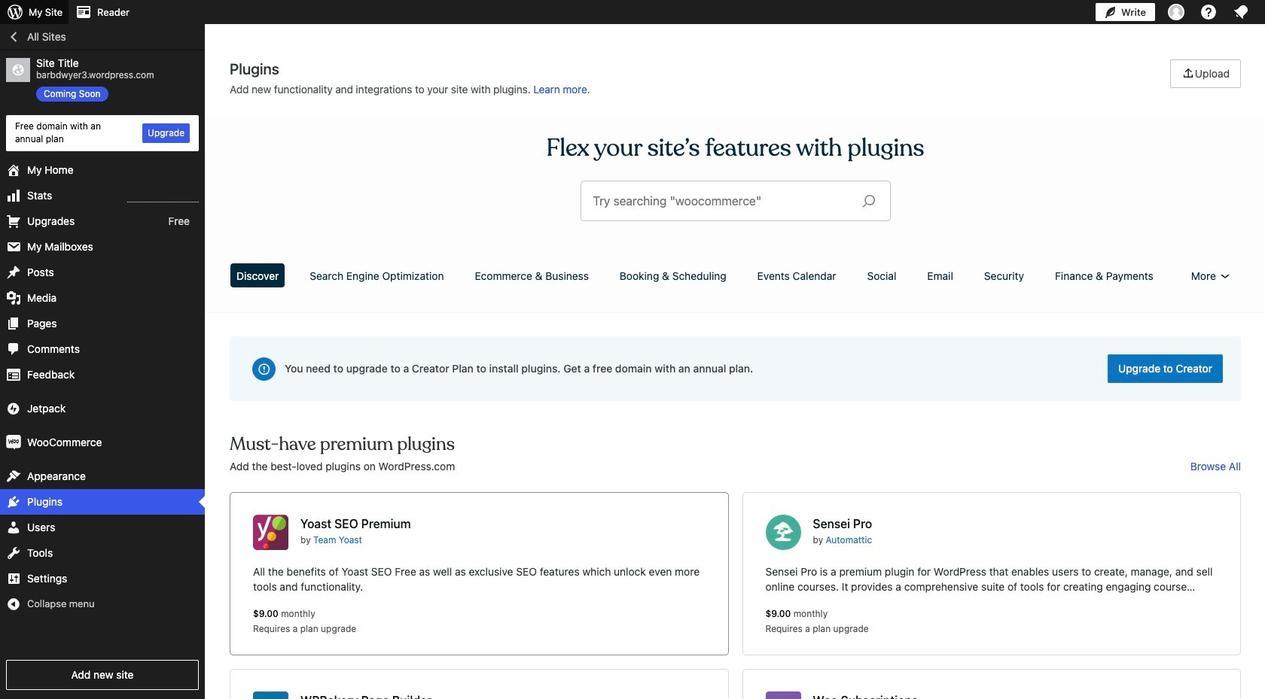 Task type: vqa. For each thing, say whether or not it's contained in the screenshot.
second 'list item' from the bottom of the page
no



Task type: locate. For each thing, give the bounding box(es) containing it.
plugin icon image
[[253, 515, 288, 550], [765, 515, 801, 550], [765, 692, 801, 700]]

Search search field
[[593, 181, 850, 221]]

highest hourly views 0 image
[[127, 192, 199, 202]]

None search field
[[581, 181, 890, 221]]

my profile image
[[1168, 4, 1185, 20]]

main content
[[224, 59, 1246, 700]]

help image
[[1200, 3, 1218, 21]]

1 vertical spatial img image
[[6, 435, 21, 450]]

0 vertical spatial img image
[[6, 401, 21, 416]]

open search image
[[850, 191, 887, 212]]

img image
[[6, 401, 21, 416], [6, 435, 21, 450]]

manage your notifications image
[[1232, 3, 1250, 21]]



Task type: describe. For each thing, give the bounding box(es) containing it.
2 img image from the top
[[6, 435, 21, 450]]

1 img image from the top
[[6, 401, 21, 416]]



